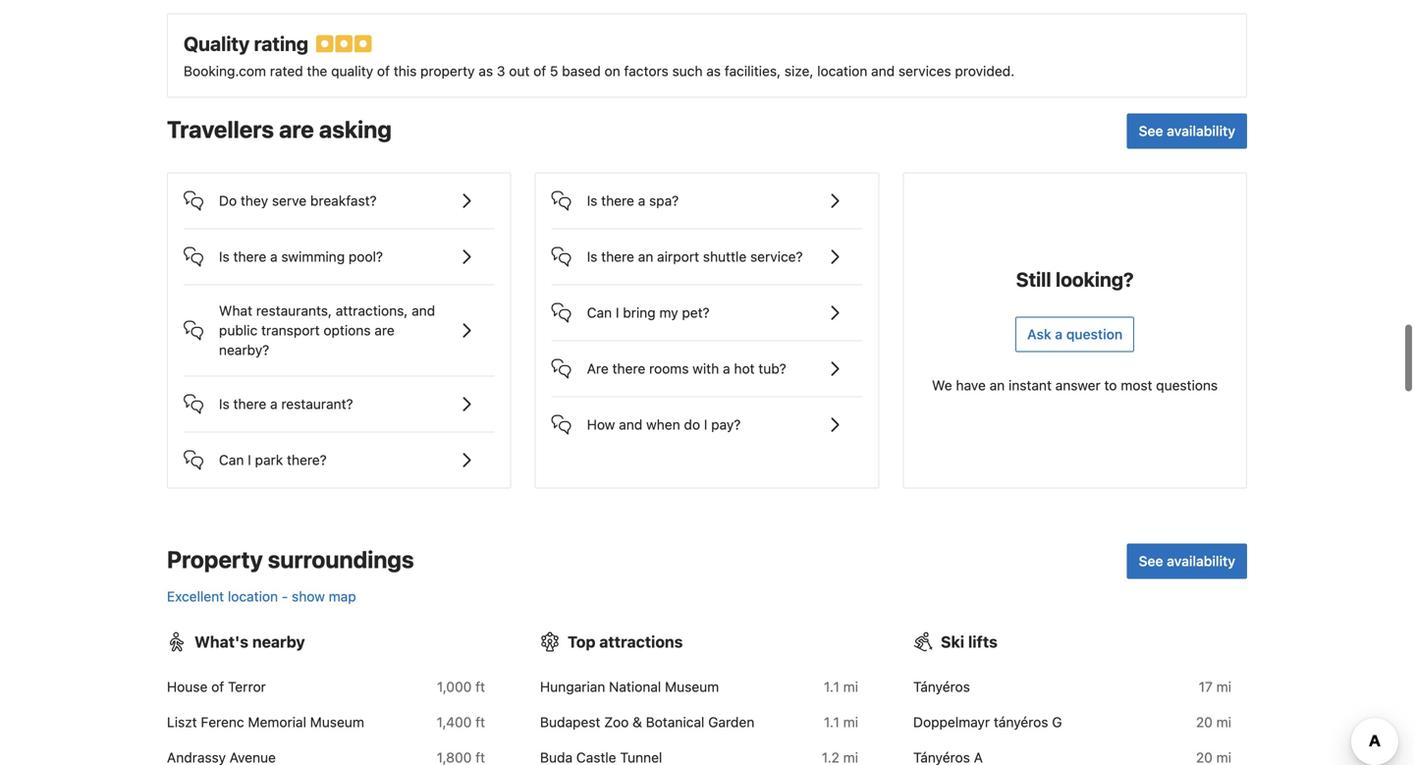 Task type: vqa. For each thing, say whether or not it's contained in the screenshot.
bottommost "AN"
yes



Task type: describe. For each thing, give the bounding box(es) containing it.
g
[[1053, 715, 1063, 731]]

do
[[684, 417, 701, 433]]

3
[[497, 63, 506, 79]]

are inside what restaurants, attractions, and public transport options are nearby?
[[375, 323, 395, 339]]

1 horizontal spatial location
[[818, 63, 868, 79]]

ask a question
[[1028, 326, 1123, 343]]

is for is there an airport shuttle service?
[[587, 249, 598, 265]]

doppelmayr tányéros g
[[914, 715, 1063, 731]]

is there a restaurant?
[[219, 396, 353, 412]]

ft for 1,000 ft
[[476, 679, 485, 695]]

facilities,
[[725, 63, 781, 79]]

what's
[[195, 633, 249, 652]]

0 horizontal spatial of
[[211, 679, 224, 695]]

there for is there a restaurant?
[[233, 396, 267, 412]]

excellent
[[167, 589, 224, 605]]

1,400 ft
[[437, 715, 485, 731]]

size,
[[785, 63, 814, 79]]

liszt ferenc memorial museum
[[167, 715, 364, 731]]

mi for doppelmayr tányéros g
[[1217, 715, 1232, 731]]

with
[[693, 361, 719, 377]]

ask
[[1028, 326, 1052, 343]]

are there rooms with a hot tub? button
[[552, 342, 863, 381]]

options
[[324, 323, 371, 339]]

there for is there an airport shuttle service?
[[602, 249, 635, 265]]

see for property surroundings
[[1139, 553, 1164, 570]]

they
[[241, 193, 268, 209]]

mi for hungarian national museum
[[844, 679, 859, 695]]

house of terror
[[167, 679, 266, 695]]

show
[[292, 589, 325, 605]]

17 mi
[[1199, 679, 1232, 695]]

have
[[956, 378, 986, 394]]

5
[[550, 63, 559, 79]]

is there an airport shuttle service?
[[587, 249, 803, 265]]

out
[[509, 63, 530, 79]]

a for swimming
[[270, 249, 278, 265]]

hungarian
[[540, 679, 606, 695]]

i for can i park there?
[[248, 452, 251, 468]]

house
[[167, 679, 208, 695]]

quality
[[184, 32, 250, 55]]

there?
[[287, 452, 327, 468]]

breakfast?
[[310, 193, 377, 209]]

availability for property surroundings
[[1167, 553, 1236, 570]]

still
[[1017, 268, 1052, 291]]

i inside "button"
[[704, 417, 708, 433]]

what restaurants, attractions, and public transport options are nearby?
[[219, 303, 435, 358]]

is there an airport shuttle service? button
[[552, 230, 863, 269]]

see availability for property surroundings
[[1139, 553, 1236, 570]]

1,400
[[437, 715, 472, 731]]

property surroundings
[[167, 546, 414, 574]]

an for airport
[[638, 249, 654, 265]]

do
[[219, 193, 237, 209]]

still looking?
[[1017, 268, 1134, 291]]

1,000 ft
[[437, 679, 485, 695]]

property
[[421, 63, 475, 79]]

1.1 for budapest zoo & botanical garden
[[824, 715, 840, 731]]

is there a restaurant? button
[[184, 377, 495, 416]]

tányéros
[[914, 679, 971, 695]]

1.1 mi for budapest zoo & botanical garden
[[824, 715, 859, 731]]

what's nearby
[[195, 633, 305, 652]]

1 horizontal spatial museum
[[665, 679, 719, 695]]

answer
[[1056, 378, 1101, 394]]

booking.com
[[184, 63, 266, 79]]

excellent location - show map link
[[167, 589, 356, 605]]

mi for budapest zoo & botanical garden
[[844, 715, 859, 731]]

zoo
[[604, 715, 629, 731]]

swimming
[[281, 249, 345, 265]]

0 vertical spatial are
[[279, 116, 314, 143]]

surroundings
[[268, 546, 414, 574]]

question
[[1067, 326, 1123, 343]]

factors
[[624, 63, 669, 79]]

excellent location - show map
[[167, 589, 356, 605]]

2 horizontal spatial of
[[534, 63, 546, 79]]

bring
[[623, 305, 656, 321]]

airport
[[657, 249, 700, 265]]

we
[[933, 378, 953, 394]]

restaurant?
[[281, 396, 353, 412]]

is there a swimming pool?
[[219, 249, 383, 265]]

budapest
[[540, 715, 601, 731]]

20
[[1197, 715, 1213, 731]]

do they serve breakfast?
[[219, 193, 377, 209]]

asking
[[319, 116, 392, 143]]

ft for 1,400 ft
[[476, 715, 485, 731]]

1.1 mi for hungarian national museum
[[824, 679, 859, 695]]

pool?
[[349, 249, 383, 265]]

this
[[394, 63, 417, 79]]

provided.
[[955, 63, 1015, 79]]

i for can i bring my pet?
[[616, 305, 619, 321]]

spa?
[[650, 193, 679, 209]]

can i bring my pet? button
[[552, 286, 863, 325]]

a for restaurant?
[[270, 396, 278, 412]]

rooms
[[649, 361, 689, 377]]

is there a spa?
[[587, 193, 679, 209]]

ferenc
[[201, 715, 244, 731]]

liszt
[[167, 715, 197, 731]]

doppelmayr
[[914, 715, 991, 731]]

2 as from the left
[[707, 63, 721, 79]]



Task type: locate. For each thing, give the bounding box(es) containing it.
how
[[587, 417, 616, 433]]

1 vertical spatial see
[[1139, 553, 1164, 570]]

17
[[1199, 679, 1213, 695]]

garden
[[709, 715, 755, 731]]

0 horizontal spatial museum
[[310, 715, 364, 731]]

see availability button for property surroundings
[[1128, 544, 1248, 579]]

is for is there a spa?
[[587, 193, 598, 209]]

i right do
[[704, 417, 708, 433]]

i inside button
[[248, 452, 251, 468]]

i inside button
[[616, 305, 619, 321]]

location
[[818, 63, 868, 79], [228, 589, 278, 605]]

are
[[587, 361, 609, 377]]

0 horizontal spatial i
[[248, 452, 251, 468]]

as right such
[[707, 63, 721, 79]]

a inside is there a restaurant? button
[[270, 396, 278, 412]]

a inside are there rooms with a hot tub? button
[[723, 361, 731, 377]]

there down nearby?
[[233, 396, 267, 412]]

availability for travellers are asking
[[1167, 123, 1236, 139]]

terror
[[228, 679, 266, 695]]

location left - at the left of the page
[[228, 589, 278, 605]]

such
[[673, 63, 703, 79]]

see availability
[[1139, 123, 1236, 139], [1139, 553, 1236, 570]]

when
[[647, 417, 681, 433]]

there for is there a spa?
[[602, 193, 635, 209]]

national
[[609, 679, 662, 695]]

service?
[[751, 249, 803, 265]]

a left swimming
[[270, 249, 278, 265]]

is down nearby?
[[219, 396, 230, 412]]

what restaurants, attractions, and public transport options are nearby? button
[[184, 286, 495, 360]]

see
[[1139, 123, 1164, 139], [1139, 553, 1164, 570]]

can i park there? button
[[184, 433, 495, 472]]

can i bring my pet?
[[587, 305, 710, 321]]

2 see availability from the top
[[1139, 553, 1236, 570]]

pet?
[[682, 305, 710, 321]]

ski lifts
[[941, 633, 998, 652]]

top attractions
[[568, 633, 683, 652]]

2 horizontal spatial i
[[704, 417, 708, 433]]

of left 5
[[534, 63, 546, 79]]

see for travellers are asking
[[1139, 123, 1164, 139]]

i left park at the left bottom
[[248, 452, 251, 468]]

0 horizontal spatial location
[[228, 589, 278, 605]]

are down the "attractions,"
[[375, 323, 395, 339]]

is there a swimming pool? button
[[184, 230, 495, 269]]

is there a spa? button
[[552, 174, 863, 213]]

property
[[167, 546, 263, 574]]

memorial
[[248, 715, 307, 731]]

questions
[[1157, 378, 1219, 394]]

do they serve breakfast? button
[[184, 174, 495, 213]]

an right have at the right of page
[[990, 378, 1005, 394]]

1 vertical spatial location
[[228, 589, 278, 605]]

ski
[[941, 633, 965, 652]]

1 vertical spatial see availability button
[[1128, 544, 1248, 579]]

a left restaurant?
[[270, 396, 278, 412]]

nearby?
[[219, 342, 269, 358]]

1 vertical spatial are
[[375, 323, 395, 339]]

0 vertical spatial location
[[818, 63, 868, 79]]

1 see from the top
[[1139, 123, 1164, 139]]

0 vertical spatial see availability
[[1139, 123, 1236, 139]]

1 vertical spatial i
[[704, 417, 708, 433]]

can left park at the left bottom
[[219, 452, 244, 468]]

1,000
[[437, 679, 472, 695]]

1 vertical spatial ft
[[476, 715, 485, 731]]

is inside "button"
[[587, 249, 598, 265]]

instant
[[1009, 378, 1052, 394]]

rated
[[270, 63, 303, 79]]

budapest zoo & botanical garden
[[540, 715, 759, 731]]

there for is there a swimming pool?
[[233, 249, 267, 265]]

a
[[638, 193, 646, 209], [270, 249, 278, 265], [1056, 326, 1063, 343], [723, 361, 731, 377], [270, 396, 278, 412]]

there inside "button"
[[602, 249, 635, 265]]

is for is there a restaurant?
[[219, 396, 230, 412]]

i left "bring" at the top of page
[[616, 305, 619, 321]]

1 see availability from the top
[[1139, 123, 1236, 139]]

2 see from the top
[[1139, 553, 1164, 570]]

1 ft from the top
[[476, 679, 485, 695]]

of
[[377, 63, 390, 79], [534, 63, 546, 79], [211, 679, 224, 695]]

2 horizontal spatial and
[[872, 63, 895, 79]]

is down is there a spa?
[[587, 249, 598, 265]]

can for can i park there?
[[219, 452, 244, 468]]

0 vertical spatial and
[[872, 63, 895, 79]]

of left this at top left
[[377, 63, 390, 79]]

a inside is there a swimming pool? button
[[270, 249, 278, 265]]

botanical
[[646, 715, 705, 731]]

there up what
[[233, 249, 267, 265]]

and inside "button"
[[619, 417, 643, 433]]

a left spa?
[[638, 193, 646, 209]]

1 vertical spatial an
[[990, 378, 1005, 394]]

there for are there rooms with a hot tub?
[[613, 361, 646, 377]]

0 horizontal spatial as
[[479, 63, 493, 79]]

museum right memorial
[[310, 715, 364, 731]]

1 vertical spatial availability
[[1167, 553, 1236, 570]]

of left terror at the bottom left
[[211, 679, 224, 695]]

is up what
[[219, 249, 230, 265]]

an left airport
[[638, 249, 654, 265]]

a inside ask a question button
[[1056, 326, 1063, 343]]

is left spa?
[[587, 193, 598, 209]]

are left asking
[[279, 116, 314, 143]]

and
[[872, 63, 895, 79], [412, 303, 435, 319], [619, 417, 643, 433]]

1 horizontal spatial an
[[990, 378, 1005, 394]]

0 vertical spatial can
[[587, 305, 612, 321]]

travellers
[[167, 116, 274, 143]]

ask a question button
[[1016, 317, 1135, 352]]

&
[[633, 715, 642, 731]]

0 vertical spatial 1.1 mi
[[824, 679, 859, 695]]

there down is there a spa?
[[602, 249, 635, 265]]

1 horizontal spatial and
[[619, 417, 643, 433]]

tub?
[[759, 361, 787, 377]]

can
[[587, 305, 612, 321], [219, 452, 244, 468]]

2 vertical spatial i
[[248, 452, 251, 468]]

0 vertical spatial availability
[[1167, 123, 1236, 139]]

most
[[1121, 378, 1153, 394]]

quality
[[331, 63, 374, 79]]

museum up botanical
[[665, 679, 719, 695]]

on
[[605, 63, 621, 79]]

pay?
[[712, 417, 741, 433]]

1.1 mi
[[824, 679, 859, 695], [824, 715, 859, 731]]

transport
[[261, 323, 320, 339]]

1 horizontal spatial of
[[377, 63, 390, 79]]

2 see availability button from the top
[[1128, 544, 1248, 579]]

mi
[[844, 679, 859, 695], [1217, 679, 1232, 695], [844, 715, 859, 731], [1217, 715, 1232, 731]]

an for instant
[[990, 378, 1005, 394]]

0 vertical spatial see
[[1139, 123, 1164, 139]]

is for is there a swimming pool?
[[219, 249, 230, 265]]

0 vertical spatial i
[[616, 305, 619, 321]]

2 1.1 from the top
[[824, 715, 840, 731]]

park
[[255, 452, 283, 468]]

see availability for travellers are asking
[[1139, 123, 1236, 139]]

and right how
[[619, 417, 643, 433]]

based
[[562, 63, 601, 79]]

1 vertical spatial 1.1 mi
[[824, 715, 859, 731]]

0 vertical spatial see availability button
[[1128, 114, 1248, 149]]

1 1.1 mi from the top
[[824, 679, 859, 695]]

0 horizontal spatial and
[[412, 303, 435, 319]]

1 as from the left
[[479, 63, 493, 79]]

can left "bring" at the top of page
[[587, 305, 612, 321]]

shuttle
[[703, 249, 747, 265]]

looking?
[[1056, 268, 1134, 291]]

and left services
[[872, 63, 895, 79]]

0 vertical spatial museum
[[665, 679, 719, 695]]

can for can i bring my pet?
[[587, 305, 612, 321]]

can inside button
[[219, 452, 244, 468]]

the
[[307, 63, 328, 79]]

1 vertical spatial 1.1
[[824, 715, 840, 731]]

quality rating
[[184, 32, 309, 55]]

there right are
[[613, 361, 646, 377]]

a left 'hot'
[[723, 361, 731, 377]]

1 vertical spatial see availability
[[1139, 553, 1236, 570]]

0 horizontal spatial can
[[219, 452, 244, 468]]

and right the "attractions,"
[[412, 303, 435, 319]]

a inside is there a spa? button
[[638, 193, 646, 209]]

mi for tányéros
[[1217, 679, 1232, 695]]

to
[[1105, 378, 1118, 394]]

see availability button for travellers are asking
[[1128, 114, 1248, 149]]

1.1 for hungarian national museum
[[824, 679, 840, 695]]

2 ft from the top
[[476, 715, 485, 731]]

my
[[660, 305, 679, 321]]

we have an instant answer to most questions
[[933, 378, 1219, 394]]

0 vertical spatial 1.1
[[824, 679, 840, 695]]

1 horizontal spatial can
[[587, 305, 612, 321]]

2 vertical spatial and
[[619, 417, 643, 433]]

what
[[219, 303, 253, 319]]

serve
[[272, 193, 307, 209]]

and inside what restaurants, attractions, and public transport options are nearby?
[[412, 303, 435, 319]]

a for spa?
[[638, 193, 646, 209]]

1 see availability button from the top
[[1128, 114, 1248, 149]]

travellers are asking
[[167, 116, 392, 143]]

0 vertical spatial an
[[638, 249, 654, 265]]

there left spa?
[[602, 193, 635, 209]]

as left 3 at left
[[479, 63, 493, 79]]

top
[[568, 633, 596, 652]]

lifts
[[969, 633, 998, 652]]

public
[[219, 323, 258, 339]]

1 availability from the top
[[1167, 123, 1236, 139]]

0 horizontal spatial an
[[638, 249, 654, 265]]

attractions
[[600, 633, 683, 652]]

1 horizontal spatial i
[[616, 305, 619, 321]]

1 horizontal spatial as
[[707, 63, 721, 79]]

hot
[[734, 361, 755, 377]]

an inside "button"
[[638, 249, 654, 265]]

services
[[899, 63, 952, 79]]

1 vertical spatial and
[[412, 303, 435, 319]]

1 1.1 from the top
[[824, 679, 840, 695]]

hungarian national museum
[[540, 679, 719, 695]]

ft right 1,000
[[476, 679, 485, 695]]

2 1.1 mi from the top
[[824, 715, 859, 731]]

1 horizontal spatial are
[[375, 323, 395, 339]]

0 vertical spatial ft
[[476, 679, 485, 695]]

i
[[616, 305, 619, 321], [704, 417, 708, 433], [248, 452, 251, 468]]

can inside button
[[587, 305, 612, 321]]

1 vertical spatial can
[[219, 452, 244, 468]]

a right the ask
[[1056, 326, 1063, 343]]

2 availability from the top
[[1167, 553, 1236, 570]]

0 horizontal spatial are
[[279, 116, 314, 143]]

ft right 1,400
[[476, 715, 485, 731]]

location right size,
[[818, 63, 868, 79]]

map
[[329, 589, 356, 605]]

1 vertical spatial museum
[[310, 715, 364, 731]]



